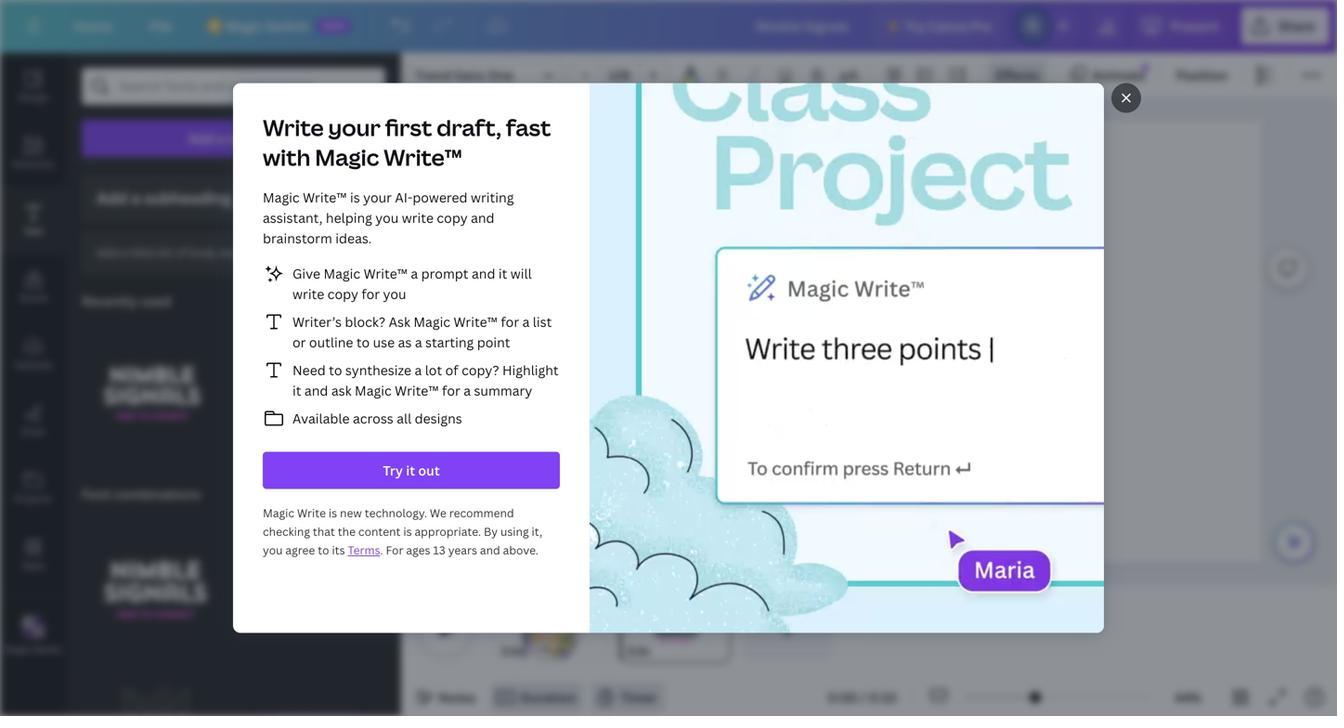 Task type: describe. For each thing, give the bounding box(es) containing it.
magic inside side panel tab list
[[5, 643, 32, 656]]

2 trimming, start edge slider from the left
[[621, 601, 637, 660]]

add a little bit of body text button
[[82, 230, 386, 275]]

magic inside writer's block? ask magic write™ for a list or outline to use as a starting point
[[414, 313, 451, 331]]

write™ inside give magic write™ a prompt and it will write copy for you
[[364, 265, 408, 282]]

write™ inside 'magic write™ is your ai-powered writing assistant, helping you write copy and brainstorm ideas.'
[[303, 189, 347, 206]]

try canva pro button
[[874, 7, 1007, 45]]

or
[[293, 333, 306, 351]]

need
[[293, 361, 326, 379]]

to inside "magic write is new technology. we recommend checking that the content is appropriate. by using it, you agree to its"
[[318, 543, 329, 558]]

write™ inside need to synthesize a lot of copy? highlight it and ask magic write™ for a summary
[[395, 382, 439, 399]]

ages
[[406, 543, 431, 558]]

available
[[293, 410, 350, 427]]

its
[[332, 543, 345, 558]]

a left lot
[[415, 361, 422, 379]]

magic write
[[785, 194, 859, 212]]

try it out button
[[263, 452, 560, 489]]

Page title text field
[[658, 642, 666, 660]]

magic write button
[[755, 188, 867, 218]]

pro
[[971, 17, 993, 35]]

highlight
[[503, 361, 559, 379]]

ask
[[331, 382, 352, 399]]

we
[[430, 505, 447, 521]]

that
[[313, 524, 335, 539]]

a right the as
[[415, 333, 422, 351]]

writer's
[[293, 313, 342, 331]]

magic switch
[[226, 17, 309, 35]]

to inside need to synthesize a lot of copy? highlight it and ask magic write™ for a summary
[[329, 361, 342, 379]]

for
[[386, 543, 404, 558]]

appropriate.
[[415, 524, 481, 539]]

text inside button
[[220, 245, 241, 260]]

checking
[[263, 524, 310, 539]]

brand button
[[0, 254, 67, 320]]

terms . for ages 13 years and above.
[[348, 543, 539, 558]]

recommend
[[449, 505, 514, 521]]

0:10
[[869, 689, 897, 706]]

0:05 / 0:10
[[828, 689, 897, 706]]

out
[[418, 462, 440, 479]]

all
[[397, 410, 412, 427]]

first
[[385, 112, 432, 143]]

0:05
[[828, 689, 858, 706]]

draw button
[[0, 387, 67, 454]]

:
[[503, 446, 515, 509]]

new
[[322, 20, 345, 32]]

to right here
[[822, 409, 858, 432]]

draw
[[22, 425, 45, 438]]

magic inside write your first draft, fast with magic write™
[[315, 142, 379, 172]]

subheading
[[144, 187, 232, 209]]

technology.
[[365, 505, 427, 521]]

summary
[[474, 382, 533, 399]]

using
[[501, 524, 529, 539]]

add for add a text box
[[188, 130, 214, 147]]

to inside writer's block? ask magic write™ for a list or outline to use as a starting point
[[357, 333, 370, 351]]

magic inside "main" menu bar
[[226, 17, 263, 35]]

little
[[130, 245, 155, 260]]

1 5.0s from the left
[[502, 643, 524, 659]]

of inside button
[[175, 245, 187, 260]]

magic inside "magic write is new technology. we recommend checking that the content is appropriate. by using it, you agree to its"
[[263, 505, 295, 521]]

recently
[[82, 292, 138, 310]]

prompt
[[421, 265, 469, 282]]

uploads button
[[0, 320, 67, 387]]

connect
[[866, 409, 988, 432]]

write™ inside writer's block? ask magic write™ for a list or outline to use as a starting point
[[454, 313, 498, 331]]

try for try canva pro
[[905, 17, 925, 35]]

across
[[353, 410, 394, 427]]

your inside 'magic write™ is your ai-powered writing assistant, helping you write copy and brainstorm ideas.'
[[363, 189, 392, 206]]

years
[[448, 543, 477, 558]]

hide image
[[400, 340, 412, 429]]

nimble
[[727, 256, 1006, 325]]

write your first draft, fast with magic write™
[[263, 112, 551, 172]]

main menu bar
[[0, 0, 1338, 53]]

copy inside 'magic write™ is your ai-powered writing assistant, helping you write copy and brainstorm ideas.'
[[437, 209, 468, 227]]

05
[[445, 446, 499, 509]]

side panel tab list
[[0, 53, 67, 670]]

home link
[[59, 7, 127, 45]]

a inside button
[[217, 130, 225, 147]]

try it out
[[383, 462, 440, 479]]

here to connect
[[749, 409, 988, 432]]

assistant,
[[263, 209, 323, 227]]

design button
[[0, 53, 67, 120]]

for inside need to synthesize a lot of copy? highlight it and ask magic write™ for a summary
[[442, 382, 461, 399]]

available across all designs
[[293, 410, 462, 427]]

it inside need to synthesize a lot of copy? highlight it and ask magic write™ for a summary
[[293, 382, 301, 399]]

block?
[[345, 313, 386, 331]]

and inside 'magic write™ is your ai-powered writing assistant, helping you write copy and brainstorm ideas.'
[[471, 209, 495, 227]]

combinations
[[114, 485, 200, 503]]

write inside give magic write™ a prompt and it will write copy for you
[[293, 285, 324, 303]]

1 5.0s button from the left
[[502, 642, 524, 660]]

elements button
[[0, 120, 67, 187]]

signals
[[709, 325, 1025, 394]]

fast
[[506, 112, 551, 143]]

2 5.0s from the left
[[628, 643, 650, 659]]

helping
[[326, 209, 372, 227]]

it inside give magic write™ a prompt and it will write copy for you
[[499, 265, 508, 282]]

trimming, end edge slider for 2nd "trimming, start edge" slider from right
[[593, 601, 606, 660]]

notes button
[[409, 683, 483, 713]]

a left subheading
[[131, 187, 140, 209]]

duration
[[521, 689, 577, 706]]

magic write is new technology. we recommend checking that the content is appropriate. by using it, you agree to its
[[263, 505, 543, 558]]

/
[[861, 689, 866, 706]]

a left list
[[523, 313, 530, 331]]

try for try it out
[[383, 462, 403, 479]]

magic media button
[[0, 603, 67, 670]]

your inside write your first draft, fast with magic write™
[[328, 112, 381, 143]]

text
[[24, 225, 43, 237]]

05 button
[[442, 440, 503, 515]]

will
[[511, 265, 532, 282]]

add a subheading
[[97, 187, 232, 209]]

projects
[[15, 492, 52, 505]]

is for your
[[350, 189, 360, 206]]



Task type: locate. For each thing, give the bounding box(es) containing it.
nimble signals
[[709, 256, 1025, 394]]

text right body at the top of page
[[220, 245, 241, 260]]

body
[[189, 245, 217, 260]]

you inside give magic write™ a prompt and it will write copy for you
[[383, 285, 406, 303]]

writing
[[471, 189, 514, 206]]

.
[[380, 543, 383, 558]]

new
[[340, 505, 362, 521]]

0 vertical spatial of
[[175, 245, 187, 260]]

it inside button
[[406, 462, 415, 479]]

elements
[[12, 158, 55, 170]]

0 vertical spatial text
[[228, 130, 253, 147]]

0 vertical spatial try
[[905, 17, 925, 35]]

of inside need to synthesize a lot of copy? highlight it and ask magic write™ for a summary
[[446, 361, 459, 379]]

notes
[[438, 689, 476, 706]]

trimming, start edge slider
[[494, 601, 507, 660], [621, 601, 637, 660]]

1 horizontal spatial for
[[442, 382, 461, 399]]

timer containing 05
[[442, 440, 576, 515]]

it left out
[[406, 462, 415, 479]]

text inside button
[[228, 130, 253, 147]]

trimming, end edge slider
[[593, 601, 606, 660], [715, 601, 732, 660]]

you inside "magic write is new technology. we recommend checking that the content is appropriate. by using it, you agree to its"
[[263, 543, 283, 558]]

magic inside 'magic write™ is your ai-powered writing assistant, helping you write copy and brainstorm ideas.'
[[263, 189, 300, 206]]

need to synthesize a lot of copy? highlight it and ask magic write™ for a summary
[[293, 361, 559, 399]]

1 vertical spatial try
[[383, 462, 403, 479]]

magic
[[226, 17, 263, 35], [315, 142, 379, 172], [263, 189, 300, 206], [785, 194, 822, 212], [324, 265, 361, 282], [414, 313, 451, 331], [355, 382, 392, 399], [263, 505, 295, 521], [5, 643, 32, 656]]

1 vertical spatial it
[[293, 382, 301, 399]]

0 vertical spatial for
[[362, 285, 380, 303]]

point
[[477, 333, 510, 351]]

0 horizontal spatial trimming, end edge slider
[[593, 601, 606, 660]]

copy down "powered"
[[437, 209, 468, 227]]

to left its
[[318, 543, 329, 558]]

add a subheading button
[[82, 174, 386, 223]]

copy up block?
[[328, 285, 358, 303]]

trimming, start edge slider left page title text field
[[621, 601, 637, 660]]

write inside button
[[825, 194, 859, 212]]

0 horizontal spatial it
[[293, 382, 301, 399]]

0 horizontal spatial copy
[[328, 285, 358, 303]]

Design title text field
[[741, 7, 866, 45]]

add for add a little bit of body text
[[97, 245, 118, 260]]

2 5.0s button from the left
[[628, 642, 650, 660]]

try inside "main" menu bar
[[905, 17, 925, 35]]

write™ inside write your first draft, fast with magic write™
[[384, 142, 462, 172]]

copy inside give magic write™ a prompt and it will write copy for you
[[328, 285, 358, 303]]

5.0s up 'duration' "button"
[[502, 643, 524, 659]]

1 trimming, end edge slider from the left
[[593, 601, 606, 660]]

add a little bit of body text
[[97, 245, 241, 260]]

0 vertical spatial you
[[376, 209, 399, 227]]

ideas.
[[336, 229, 372, 247]]

magic media
[[5, 643, 62, 656]]

brainstorm
[[263, 229, 332, 247]]

write for magic write is new technology. we recommend checking that the content is appropriate. by using it, you agree to its
[[297, 505, 326, 521]]

trimming, end edge slider right page title text field
[[715, 601, 732, 660]]

try left out
[[383, 462, 403, 479]]

is up helping on the left of page
[[350, 189, 360, 206]]

lot
[[425, 361, 442, 379]]

try canva pro
[[905, 17, 993, 35]]

add a text box
[[188, 130, 279, 147]]

designs
[[415, 410, 462, 427]]

1 vertical spatial your
[[363, 189, 392, 206]]

5.0s button up 'duration' "button"
[[502, 642, 524, 660]]

write
[[263, 112, 324, 143], [825, 194, 859, 212], [297, 505, 326, 521]]

your left first at the left
[[328, 112, 381, 143]]

of right lot
[[446, 361, 459, 379]]

and inside need to synthesize a lot of copy? highlight it and ask magic write™ for a summary
[[305, 382, 328, 399]]

2 vertical spatial for
[[442, 382, 461, 399]]

0 horizontal spatial of
[[175, 245, 187, 260]]

and inside give magic write™ a prompt and it will write copy for you
[[472, 265, 496, 282]]

is up ages
[[404, 524, 412, 539]]

write™ up "powered"
[[384, 142, 462, 172]]

0 horizontal spatial 5.0s button
[[502, 642, 524, 660]]

5.0s left page title text field
[[628, 643, 650, 659]]

group
[[570, 60, 669, 90], [82, 319, 223, 461], [82, 513, 230, 661], [237, 513, 386, 661], [82, 668, 230, 716], [237, 668, 386, 716]]

use
[[373, 333, 395, 351]]

switch
[[266, 17, 309, 35]]

effects
[[996, 66, 1040, 84]]

write down ai-
[[402, 209, 434, 227]]

design
[[18, 91, 49, 104]]

0 horizontal spatial is
[[329, 505, 337, 521]]

2 horizontal spatial it
[[499, 265, 508, 282]]

font combinations
[[82, 485, 200, 503]]

copy?
[[462, 361, 499, 379]]

2 horizontal spatial is
[[404, 524, 412, 539]]

0 horizontal spatial for
[[362, 285, 380, 303]]

5.0s button left page title text field
[[628, 642, 650, 660]]

terms link
[[348, 543, 380, 558]]

0 vertical spatial write
[[402, 209, 434, 227]]

ask
[[389, 313, 411, 331]]

0 horizontal spatial try
[[383, 462, 403, 479]]

for inside give magic write™ a prompt and it will write copy for you
[[362, 285, 380, 303]]

a left the box
[[217, 130, 225, 147]]

synthesize
[[345, 361, 412, 379]]

1 horizontal spatial 5.0s
[[628, 643, 650, 659]]

above.
[[503, 543, 539, 558]]

is for new
[[329, 505, 337, 521]]

1 horizontal spatial 5.0s button
[[628, 642, 650, 660]]

media
[[34, 643, 62, 656]]

writer's block? ask magic write™ for a list or outline to use as a starting point
[[293, 313, 552, 351]]

projects button
[[0, 454, 67, 521]]

uploads
[[15, 359, 52, 371]]

1 trimming, start edge slider from the left
[[494, 601, 507, 660]]

agree
[[286, 543, 315, 558]]

for up block?
[[362, 285, 380, 303]]

add
[[188, 130, 214, 147], [97, 187, 128, 209], [97, 245, 118, 260]]

1 vertical spatial of
[[446, 361, 459, 379]]

add left subheading
[[97, 187, 128, 209]]

write™ up helping on the left of page
[[303, 189, 347, 206]]

for inside writer's block? ask magic write™ for a list or outline to use as a starting point
[[501, 313, 519, 331]]

magic inside give magic write™ a prompt and it will write copy for you
[[324, 265, 361, 282]]

give
[[293, 265, 321, 282]]

list
[[263, 262, 560, 430]]

font
[[82, 485, 111, 503]]

1 horizontal spatial trimming, end edge slider
[[715, 601, 732, 660]]

is left new
[[329, 505, 337, 521]]

canva assistant image
[[1284, 531, 1306, 554]]

try
[[905, 17, 925, 35], [383, 462, 403, 479]]

try left canva
[[905, 17, 925, 35]]

you inside 'magic write™ is your ai-powered writing assistant, helping you write copy and brainstorm ideas.'
[[376, 209, 399, 227]]

write inside write your first draft, fast with magic write™
[[263, 112, 324, 143]]

0 vertical spatial copy
[[437, 209, 468, 227]]

0 horizontal spatial 5.0s
[[502, 643, 524, 659]]

write down search fonts and combinations search box
[[263, 112, 324, 143]]

05 : 00
[[445, 446, 572, 509]]

your left ai-
[[363, 189, 392, 206]]

effects button
[[988, 60, 1047, 90]]

1 horizontal spatial of
[[446, 361, 459, 379]]

1 horizontal spatial trimming, start edge slider
[[621, 601, 637, 660]]

is
[[350, 189, 360, 206], [329, 505, 337, 521], [404, 524, 412, 539]]

1 horizontal spatial is
[[350, 189, 360, 206]]

draft,
[[437, 112, 502, 143]]

and down by
[[480, 543, 500, 558]]

it left will
[[499, 265, 508, 282]]

ungroup
[[890, 194, 945, 212]]

text button
[[0, 187, 67, 254]]

1 horizontal spatial copy
[[437, 209, 468, 227]]

add for add a subheading
[[97, 187, 128, 209]]

to up ask
[[329, 361, 342, 379]]

write down give
[[293, 285, 324, 303]]

text left the box
[[228, 130, 253, 147]]

for down lot
[[442, 382, 461, 399]]

2 trimming, end edge slider from the left
[[715, 601, 732, 660]]

trimming, start edge slider up 'duration' "button"
[[494, 601, 507, 660]]

a
[[217, 130, 225, 147], [131, 187, 140, 209], [121, 245, 127, 260], [411, 265, 418, 282], [523, 313, 530, 331], [415, 333, 422, 351], [415, 361, 422, 379], [464, 382, 471, 399]]

1 horizontal spatial write
[[402, 209, 434, 227]]

of right bit
[[175, 245, 187, 260]]

add up subheading
[[188, 130, 214, 147]]

as
[[398, 333, 412, 351]]

add inside button
[[188, 130, 214, 147]]

terms
[[348, 543, 380, 558]]

is inside 'magic write™ is your ai-powered writing assistant, helping you write copy and brainstorm ideas.'
[[350, 189, 360, 206]]

duration button
[[491, 683, 584, 713]]

1 vertical spatial add
[[97, 187, 128, 209]]

0 horizontal spatial trimming, start edge slider
[[494, 601, 507, 660]]

trimming, end edge slider for 1st "trimming, start edge" slider from the right
[[715, 601, 732, 660]]

2 vertical spatial it
[[406, 462, 415, 479]]

a inside give magic write™ a prompt and it will write copy for you
[[411, 265, 418, 282]]

with
[[263, 142, 311, 172]]

and down writing on the top left
[[471, 209, 495, 227]]

write for magic write
[[825, 194, 859, 212]]

1 horizontal spatial it
[[406, 462, 415, 479]]

write™ up point
[[454, 313, 498, 331]]

0 horizontal spatial write
[[293, 285, 324, 303]]

write inside "magic write is new technology. we recommend checking that the content is appropriate. by using it, you agree to its"
[[297, 505, 326, 521]]

canva
[[929, 17, 968, 35]]

write up that
[[297, 505, 326, 521]]

0 vertical spatial your
[[328, 112, 381, 143]]

1 vertical spatial you
[[383, 285, 406, 303]]

add left little
[[97, 245, 118, 260]]

for up point
[[501, 313, 519, 331]]

2 vertical spatial is
[[404, 524, 412, 539]]

and left will
[[472, 265, 496, 282]]

1 vertical spatial for
[[501, 313, 519, 331]]

magic inside need to synthesize a lot of copy? highlight it and ask magic write™ for a summary
[[355, 382, 392, 399]]

content
[[358, 524, 401, 539]]

write™
[[384, 142, 462, 172], [303, 189, 347, 206], [364, 265, 408, 282], [454, 313, 498, 331], [395, 382, 439, 399]]

and down need on the bottom of page
[[305, 382, 328, 399]]

2 horizontal spatial for
[[501, 313, 519, 331]]

you down ai-
[[376, 209, 399, 227]]

0 vertical spatial write
[[263, 112, 324, 143]]

used
[[141, 292, 171, 310]]

hide pages image
[[825, 573, 914, 588]]

0 vertical spatial is
[[350, 189, 360, 206]]

you up ask
[[383, 285, 406, 303]]

the
[[338, 524, 356, 539]]

trimming, end edge slider left page title text field
[[593, 601, 606, 660]]

timer
[[442, 440, 576, 515]]

2 vertical spatial you
[[263, 543, 283, 558]]

1 vertical spatial text
[[220, 245, 241, 260]]

ungroup button
[[883, 188, 952, 218]]

you down "checking"
[[263, 543, 283, 558]]

here
[[749, 409, 814, 432]]

2 vertical spatial add
[[97, 245, 118, 260]]

1 vertical spatial is
[[329, 505, 337, 521]]

00
[[518, 446, 572, 509]]

list
[[533, 313, 552, 331]]

box
[[256, 130, 279, 147]]

write™ down lot
[[395, 382, 439, 399]]

0 vertical spatial add
[[188, 130, 214, 147]]

apps button
[[0, 521, 67, 588]]

it,
[[532, 524, 543, 539]]

add a text box button
[[82, 120, 386, 157]]

1 horizontal spatial try
[[905, 17, 925, 35]]

list containing give magic write™ a prompt and it will write copy for you
[[263, 262, 560, 430]]

a left little
[[121, 245, 127, 260]]

apps
[[22, 559, 45, 572]]

timer button
[[591, 683, 665, 713]]

1 vertical spatial write
[[825, 194, 859, 212]]

ai-
[[395, 189, 413, 206]]

outline
[[309, 333, 353, 351]]

write inside 'magic write™ is your ai-powered writing assistant, helping you write copy and brainstorm ideas.'
[[402, 209, 434, 227]]

0 vertical spatial it
[[499, 265, 508, 282]]

1 vertical spatial write
[[293, 285, 324, 303]]

of
[[175, 245, 187, 260], [446, 361, 459, 379]]

it down need on the bottom of page
[[293, 382, 301, 399]]

a down copy?
[[464, 382, 471, 399]]

2 vertical spatial write
[[297, 505, 326, 521]]

a left prompt
[[411, 265, 418, 282]]

to down block?
[[357, 333, 370, 351]]

Search fonts and combinations search field
[[119, 69, 348, 104]]

write™ down ideas.
[[364, 265, 408, 282]]

write left ungroup
[[825, 194, 859, 212]]

5.0s
[[502, 643, 524, 659], [628, 643, 650, 659]]

1 vertical spatial copy
[[328, 285, 358, 303]]



Task type: vqa. For each thing, say whether or not it's contained in the screenshot.
Green Organic Shapes Brand Strategy Presentation image in the left top of the page
no



